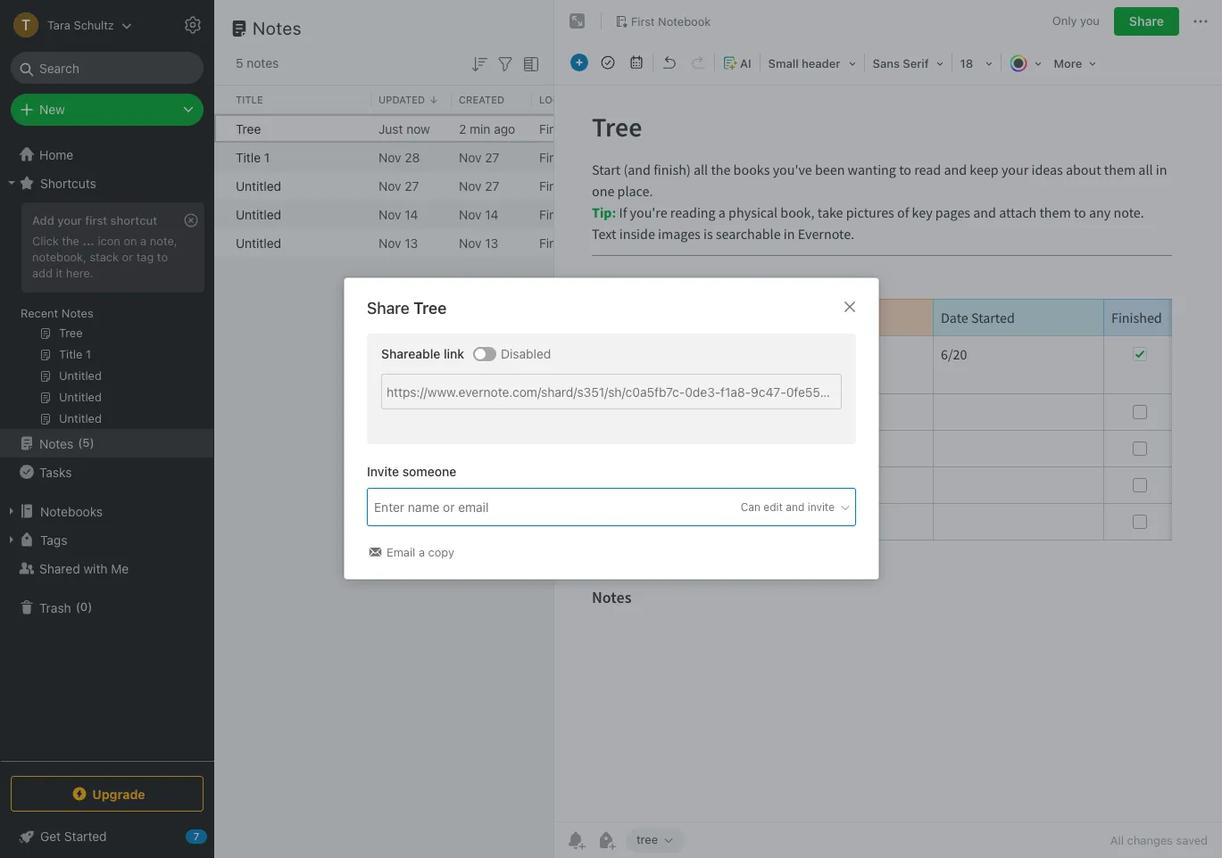 Task type: vqa. For each thing, say whether or not it's contained in the screenshot.
the 'View options' field
no



Task type: describe. For each thing, give the bounding box(es) containing it.
upgrade button
[[11, 777, 204, 813]]

notes for notes
[[253, 18, 302, 38]]

expand notebooks image
[[4, 504, 19, 519]]

min
[[470, 121, 491, 136]]

untitled for nov 13
[[236, 235, 281, 250]]

click
[[32, 234, 59, 248]]

note list element
[[214, 0, 943, 859]]

can
[[740, 501, 760, 514]]

all
[[1111, 834, 1124, 848]]

1 horizontal spatial tree
[[413, 299, 446, 318]]

changes
[[1127, 834, 1173, 848]]

first for nov 27
[[539, 178, 565, 193]]

icon on a note, notebook, stack or tag to add it here.
[[32, 234, 177, 280]]

title for title
[[236, 94, 263, 105]]

saved
[[1176, 834, 1208, 848]]

1 13 from the left
[[405, 235, 418, 250]]

first notebook for just now
[[539, 121, 624, 136]]

2 nov 13 from the left
[[459, 235, 499, 250]]

2 13 from the left
[[485, 235, 499, 250]]

the
[[62, 234, 79, 248]]

notebook for now
[[568, 121, 624, 136]]

updated
[[379, 94, 425, 105]]

1 nov 13 from the left
[[379, 235, 418, 250]]

trash ( 0 )
[[39, 600, 92, 616]]

invite someone
[[367, 465, 456, 480]]

task image
[[596, 50, 621, 75]]

recent
[[21, 306, 58, 321]]

first for just now
[[539, 121, 565, 136]]

Select permission field
[[706, 500, 851, 516]]

tree inside row group
[[236, 121, 261, 136]]

now
[[406, 121, 430, 136]]

disabled
[[501, 347, 551, 362]]

1 nov 14 from the left
[[379, 207, 418, 222]]

row group containing title
[[214, 86, 943, 114]]

tasks button
[[0, 458, 213, 487]]

1 vertical spatial notes
[[61, 306, 93, 321]]

notebooks link
[[0, 497, 213, 526]]

( for notes
[[78, 436, 82, 450]]

title for title 1
[[236, 150, 261, 165]]

27 for 27
[[485, 178, 500, 193]]

it
[[56, 266, 63, 280]]

first for nov 28
[[539, 150, 565, 165]]

invite
[[807, 501, 834, 514]]

add
[[32, 266, 53, 280]]

location
[[539, 94, 590, 105]]

shortcuts
[[40, 175, 96, 191]]

ago
[[494, 121, 515, 136]]

just
[[379, 121, 403, 136]]

Note Editor text field
[[554, 86, 1222, 822]]

5 notes
[[236, 55, 279, 71]]

...
[[83, 234, 95, 248]]

notes for notes ( 5 )
[[39, 436, 73, 451]]

0
[[80, 600, 88, 615]]

2 nov 14 from the left
[[459, 207, 499, 222]]

share for share
[[1129, 13, 1164, 29]]

shared link switcher image
[[475, 349, 485, 360]]

add
[[32, 213, 54, 228]]

expand note image
[[567, 11, 588, 32]]

add your first shortcut
[[32, 213, 157, 228]]

trash
[[39, 600, 71, 616]]

share tree
[[367, 299, 446, 318]]

nov 27 for 27
[[459, 178, 500, 193]]

email a copy button
[[367, 545, 458, 562]]

someone
[[402, 465, 456, 480]]

upgrade
[[92, 787, 145, 802]]

tasks
[[39, 465, 72, 480]]

Shared URL text field
[[381, 374, 842, 410]]

only you
[[1053, 14, 1100, 28]]

note,
[[150, 234, 177, 248]]

notebook,
[[32, 250, 87, 264]]

stack
[[90, 250, 119, 264]]

insert image
[[566, 50, 593, 75]]

all changes saved
[[1111, 834, 1208, 848]]

27 for 28
[[485, 150, 500, 165]]

link
[[443, 347, 464, 362]]

first
[[85, 213, 107, 228]]

first inside button
[[631, 14, 655, 28]]

to
[[157, 250, 168, 264]]

expand tags image
[[4, 533, 19, 547]]

can edit and invite
[[740, 501, 834, 514]]

first notebook for nov 27
[[539, 178, 624, 193]]

you
[[1080, 14, 1100, 28]]

tags
[[40, 533, 67, 548]]

1
[[264, 150, 270, 165]]

notebook inside button
[[658, 14, 711, 28]]

on
[[124, 234, 137, 248]]



Task type: locate. For each thing, give the bounding box(es) containing it.
shareable link
[[381, 347, 464, 362]]

2
[[459, 121, 466, 136]]

notebook
[[658, 14, 711, 28], [568, 121, 624, 136], [568, 150, 624, 165], [568, 178, 624, 193], [568, 207, 624, 222], [568, 235, 624, 250]]

share for share tree
[[367, 299, 409, 318]]

group
[[0, 197, 213, 437]]

5 inside notes ( 5 )
[[82, 436, 90, 450]]

and
[[786, 501, 804, 514]]

font family image
[[867, 50, 950, 75]]

( for trash
[[76, 600, 80, 615]]

group inside tree
[[0, 197, 213, 437]]

a
[[140, 234, 147, 248], [418, 546, 425, 560]]

share button
[[1114, 7, 1180, 36]]

shared with me link
[[0, 554, 213, 583]]

nov 14 down min
[[459, 207, 499, 222]]

0 horizontal spatial nov 14
[[379, 207, 418, 222]]

home link
[[0, 140, 214, 169]]

2 14 from the left
[[485, 207, 499, 222]]

5 left notes
[[236, 55, 243, 71]]

2 vertical spatial untitled
[[236, 235, 281, 250]]

notes
[[253, 18, 302, 38], [61, 306, 93, 321], [39, 436, 73, 451]]

None search field
[[23, 52, 191, 84]]

1 vertical spatial 5
[[82, 436, 90, 450]]

1 horizontal spatial 13
[[485, 235, 499, 250]]

nov 27 for 28
[[459, 150, 500, 165]]

1 horizontal spatial a
[[418, 546, 425, 560]]

27
[[485, 150, 500, 165], [405, 178, 419, 193], [485, 178, 500, 193]]

close image
[[839, 297, 860, 318]]

14 down the 28
[[405, 207, 418, 222]]

1 horizontal spatial share
[[1129, 13, 1164, 29]]

0 horizontal spatial nov 13
[[379, 235, 418, 250]]

nov 13
[[379, 235, 418, 250], [459, 235, 499, 250]]

tree containing home
[[0, 140, 214, 761]]

note window element
[[554, 0, 1222, 859]]

just now
[[379, 121, 430, 136]]

title 1
[[236, 150, 270, 165]]

untitled
[[236, 178, 281, 193], [236, 207, 281, 222], [236, 235, 281, 250]]

first notebook inside button
[[631, 14, 711, 28]]

home
[[39, 147, 73, 162]]

0 horizontal spatial a
[[140, 234, 147, 248]]

here.
[[66, 266, 93, 280]]

nov 14
[[379, 207, 418, 222], [459, 207, 499, 222]]

notebooks
[[40, 504, 103, 519]]

nov
[[379, 150, 401, 165], [459, 150, 482, 165], [379, 178, 401, 193], [459, 178, 482, 193], [379, 207, 401, 222], [459, 207, 482, 222], [379, 235, 401, 250], [459, 235, 482, 250]]

) for notes
[[90, 436, 94, 450]]

email a copy
[[386, 546, 454, 560]]

a inside button
[[418, 546, 425, 560]]

first notebook for nov 14
[[539, 207, 624, 222]]

share inside button
[[1129, 13, 1164, 29]]

) right 'trash'
[[88, 600, 92, 615]]

notes inside notes ( 5 )
[[39, 436, 73, 451]]

first for nov 13
[[539, 235, 565, 250]]

first notebook button
[[609, 9, 717, 34]]

title
[[236, 94, 263, 105], [236, 150, 261, 165]]

nov 27
[[459, 150, 500, 165], [379, 178, 419, 193], [459, 178, 500, 193]]

( up "tasks" button
[[78, 436, 82, 450]]

Search text field
[[23, 52, 191, 84]]

0 vertical spatial tree
[[236, 121, 261, 136]]

invite
[[367, 465, 399, 480]]

1 horizontal spatial 5
[[236, 55, 243, 71]]

0 vertical spatial a
[[140, 234, 147, 248]]

2 min ago
[[459, 121, 515, 136]]

tree
[[0, 140, 214, 761]]

copy
[[428, 546, 454, 560]]

2 vertical spatial notes
[[39, 436, 73, 451]]

tree
[[236, 121, 261, 136], [413, 299, 446, 318]]

group containing add your first shortcut
[[0, 197, 213, 437]]

notes right recent
[[61, 306, 93, 321]]

notes up notes
[[253, 18, 302, 38]]

0 horizontal spatial 14
[[405, 207, 418, 222]]

0 horizontal spatial tree
[[236, 121, 261, 136]]

font color image
[[1003, 50, 1048, 75]]

title left 1
[[236, 150, 261, 165]]

13
[[405, 235, 418, 250], [485, 235, 499, 250]]

share up the shareable
[[367, 299, 409, 318]]

with
[[83, 561, 108, 576]]

settings image
[[182, 14, 204, 36]]

notes
[[247, 55, 279, 71]]

add tag image
[[596, 830, 617, 852]]

first notebook for nov 13
[[539, 235, 624, 250]]

tree
[[637, 833, 658, 847]]

click the ...
[[32, 234, 95, 248]]

new
[[39, 102, 65, 117]]

notebook for 28
[[568, 150, 624, 165]]

ai button
[[717, 50, 758, 76]]

2 untitled from the top
[[236, 207, 281, 222]]

0 horizontal spatial 5
[[82, 436, 90, 450]]

notes up tasks
[[39, 436, 73, 451]]

0 vertical spatial title
[[236, 94, 263, 105]]

recent notes
[[21, 306, 93, 321]]

Add tag field
[[372, 498, 586, 518]]

tree up title 1
[[236, 121, 261, 136]]

1 vertical spatial title
[[236, 150, 261, 165]]

1 untitled from the top
[[236, 178, 281, 193]]

tree button
[[626, 829, 686, 854]]

1 vertical spatial a
[[418, 546, 425, 560]]

first
[[631, 14, 655, 28], [539, 121, 565, 136], [539, 150, 565, 165], [539, 178, 565, 193], [539, 207, 565, 222], [539, 235, 565, 250]]

2 row group from the top
[[214, 114, 854, 257]]

notes ( 5 )
[[39, 436, 94, 451]]

0 vertical spatial 5
[[236, 55, 243, 71]]

a inside icon on a note, notebook, stack or tag to add it here.
[[140, 234, 147, 248]]

1 vertical spatial )
[[88, 600, 92, 615]]

1 vertical spatial share
[[367, 299, 409, 318]]

14 down 2 min ago
[[485, 207, 499, 222]]

add a reminder image
[[565, 830, 587, 852]]

or
[[122, 250, 133, 264]]

1 row group from the top
[[214, 86, 943, 114]]

1 title from the top
[[236, 94, 263, 105]]

email
[[386, 546, 415, 560]]

( inside notes ( 5 )
[[78, 436, 82, 450]]

3 untitled from the top
[[236, 235, 281, 250]]

5 inside note list element
[[236, 55, 243, 71]]

tag
[[136, 250, 154, 264]]

shared with me
[[39, 561, 129, 576]]

first for nov 14
[[539, 207, 565, 222]]

undo image
[[657, 50, 682, 75]]

( inside trash ( 0 )
[[76, 600, 80, 615]]

title down "5 notes"
[[236, 94, 263, 105]]

notes inside note list element
[[253, 18, 302, 38]]

1 horizontal spatial nov 13
[[459, 235, 499, 250]]

1 vertical spatial tree
[[413, 299, 446, 318]]

28
[[405, 150, 420, 165]]

5 up "tasks" button
[[82, 436, 90, 450]]

shortcut
[[110, 213, 157, 228]]

row group
[[214, 86, 943, 114], [214, 114, 854, 257]]

row group containing tree
[[214, 114, 854, 257]]

shared
[[39, 561, 80, 576]]

tags button
[[0, 526, 213, 554]]

0 horizontal spatial 13
[[405, 235, 418, 250]]

) inside trash ( 0 )
[[88, 600, 92, 615]]

shortcuts button
[[0, 169, 213, 197]]

notebook for 27
[[568, 178, 624, 193]]

new button
[[11, 94, 204, 126]]

1 vertical spatial (
[[76, 600, 80, 615]]

) up "tasks" button
[[90, 436, 94, 450]]

0 vertical spatial untitled
[[236, 178, 281, 193]]

share right you on the right of page
[[1129, 13, 1164, 29]]

14
[[405, 207, 418, 222], [485, 207, 499, 222]]

font size image
[[954, 50, 999, 75]]

untitled for nov 14
[[236, 207, 281, 222]]

)
[[90, 436, 94, 450], [88, 600, 92, 615]]

0 vertical spatial share
[[1129, 13, 1164, 29]]

) for trash
[[88, 600, 92, 615]]

(
[[78, 436, 82, 450], [76, 600, 80, 615]]

1 vertical spatial untitled
[[236, 207, 281, 222]]

more image
[[1048, 50, 1103, 75]]

( right 'trash'
[[76, 600, 80, 615]]

tree up "shareable link" at the top left of page
[[413, 299, 446, 318]]

) inside notes ( 5 )
[[90, 436, 94, 450]]

1 14 from the left
[[405, 207, 418, 222]]

calendar event image
[[624, 50, 649, 75]]

a right on
[[140, 234, 147, 248]]

2 title from the top
[[236, 150, 261, 165]]

row group inside note list element
[[214, 114, 854, 257]]

0 vertical spatial notes
[[253, 18, 302, 38]]

only
[[1053, 14, 1077, 28]]

shareable
[[381, 347, 440, 362]]

me
[[111, 561, 129, 576]]

1 horizontal spatial nov 14
[[459, 207, 499, 222]]

notebook for 13
[[568, 235, 624, 250]]

0 horizontal spatial share
[[367, 299, 409, 318]]

ai
[[740, 56, 751, 71]]

untitled for nov 27
[[236, 178, 281, 193]]

edit
[[763, 501, 783, 514]]

heading level image
[[762, 50, 862, 75]]

a left the copy
[[418, 546, 425, 560]]

first notebook for nov 28
[[539, 150, 624, 165]]

your
[[57, 213, 82, 228]]

0 vertical spatial (
[[78, 436, 82, 450]]

notebook for 14
[[568, 207, 624, 222]]

nov 28
[[379, 150, 420, 165]]

icon
[[98, 234, 120, 248]]

1 horizontal spatial 14
[[485, 207, 499, 222]]

0 vertical spatial )
[[90, 436, 94, 450]]

5
[[236, 55, 243, 71], [82, 436, 90, 450]]

nov 14 down nov 28
[[379, 207, 418, 222]]

created
[[459, 94, 505, 105]]



